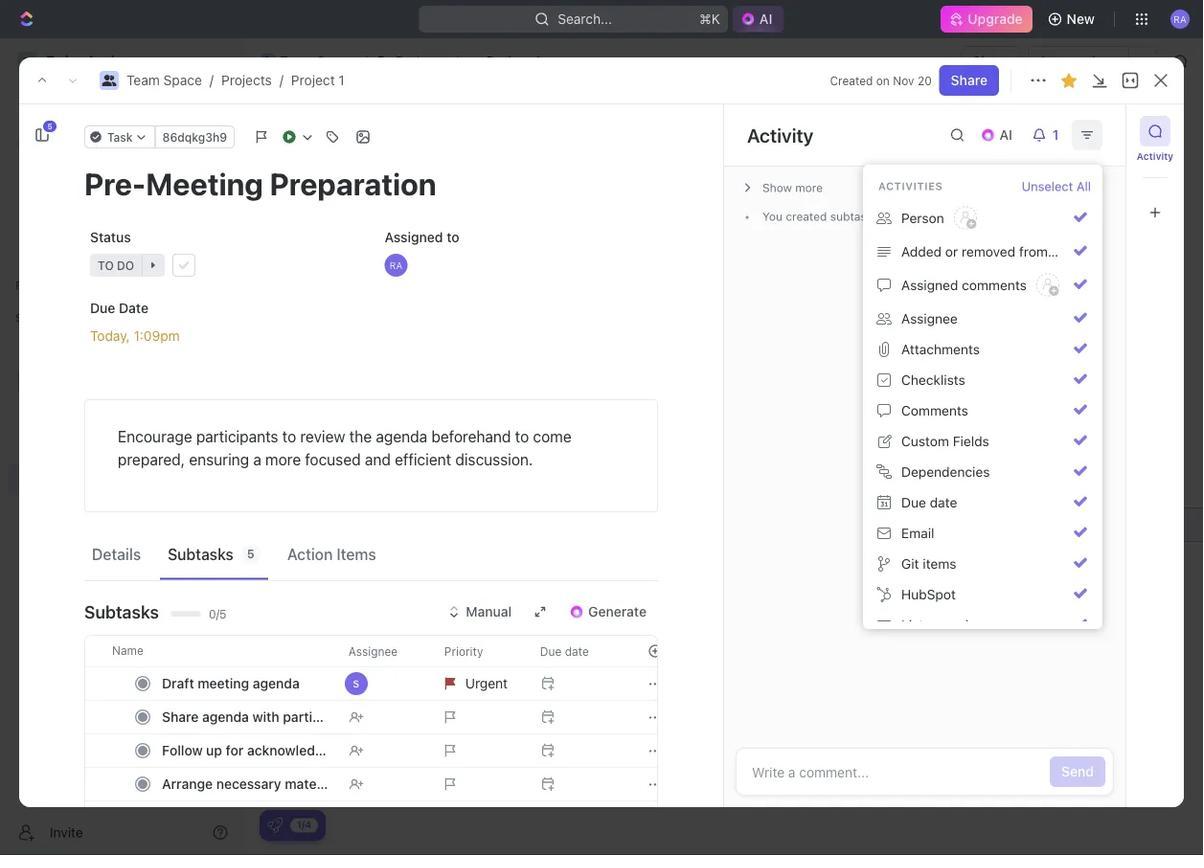 Task type: locate. For each thing, give the bounding box(es) containing it.
space right user group image
[[317, 53, 355, 69]]

add task button
[[1053, 116, 1134, 147], [409, 416, 490, 439], [335, 546, 408, 569]]

with
[[253, 709, 279, 725]]

subtasks down "details"
[[84, 602, 159, 622]]

1 vertical spatial assigned
[[901, 277, 958, 293]]

20
[[918, 74, 932, 87]]

1 horizontal spatial projects
[[221, 72, 272, 88]]

due date
[[90, 300, 148, 316]]

projects link up "prepared,"
[[57, 398, 182, 429]]

1 vertical spatial add task
[[432, 421, 482, 434]]

1 vertical spatial space
[[163, 72, 202, 88]]

user group image
[[262, 57, 274, 66]]

1 horizontal spatial add task
[[432, 421, 482, 434]]

up right set
[[901, 210, 915, 223]]

created
[[786, 210, 827, 223]]

follow up for acknowledgment
[[162, 743, 356, 759]]

1 horizontal spatial assigned
[[901, 277, 958, 293]]

1 horizontal spatial subtasks
[[168, 545, 234, 563]]

assigned inside button
[[901, 277, 958, 293]]

assigned comments
[[901, 277, 1027, 293]]

search
[[900, 178, 944, 193]]

1/4
[[297, 819, 311, 830]]

due inside button
[[901, 495, 926, 511]]

2 vertical spatial share
[[162, 709, 199, 725]]

0 horizontal spatial 5
[[47, 122, 52, 131]]

subtasks up the 0/5
[[168, 545, 234, 563]]

0 vertical spatial add task
[[1065, 123, 1123, 139]]

share button right 20
[[939, 65, 999, 96]]

1 vertical spatial task
[[457, 421, 482, 434]]

up
[[901, 210, 915, 223], [206, 743, 222, 759]]

0 vertical spatial projects
[[395, 53, 446, 69]]

comments
[[901, 403, 968, 419]]

1 horizontal spatial participants
[[283, 709, 359, 725]]

task right action
[[372, 550, 400, 566]]

0 horizontal spatial participants
[[196, 428, 278, 446]]

1 horizontal spatial meeting
[[918, 210, 962, 223]]

2 vertical spatial agenda
[[202, 709, 249, 725]]

add task button right action
[[335, 546, 408, 569]]

⌘k
[[699, 11, 720, 27]]

0 vertical spatial assigned
[[385, 229, 443, 245]]

5
[[47, 122, 52, 131], [247, 547, 255, 561]]

0 horizontal spatial meeting
[[198, 676, 249, 692]]

task up discussion.
[[457, 421, 482, 434]]

1 vertical spatial project 1
[[290, 114, 401, 146]]

git
[[901, 556, 919, 572]]

draft meeting agenda link
[[157, 670, 333, 698]]

participants up acknowledgment
[[283, 709, 359, 725]]

0 horizontal spatial assigned
[[385, 229, 443, 245]]

team for team space
[[280, 53, 313, 69]]

subtask:
[[830, 210, 876, 223]]

arrange
[[162, 776, 213, 792]]

1 horizontal spatial due
[[901, 495, 926, 511]]

0 vertical spatial up
[[901, 210, 915, 223]]

0 horizontal spatial projects
[[57, 406, 108, 421]]

0 horizontal spatial list
[[388, 178, 411, 193]]

0 vertical spatial agenda
[[376, 428, 427, 446]]

dashboards
[[46, 198, 120, 214]]

space up 86dqkg3h9
[[163, 72, 202, 88]]

space for team space
[[317, 53, 355, 69]]

email button
[[871, 518, 1095, 549]]

meeting right draft
[[198, 676, 249, 692]]

0 horizontal spatial agenda
[[202, 709, 249, 725]]

assigned up assignee
[[901, 277, 958, 293]]

agenda
[[376, 428, 427, 446], [253, 676, 300, 692], [202, 709, 249, 725]]

0 vertical spatial task
[[1094, 123, 1123, 139]]

share up follow
[[162, 709, 199, 725]]

meeting up hide
[[918, 210, 962, 223]]

assigned comments button
[[871, 267, 1095, 304]]

participants
[[196, 428, 278, 446], [283, 709, 359, 725]]

email
[[901, 525, 934, 541]]

share right 20
[[951, 72, 988, 88]]

unselect
[[1022, 179, 1073, 193]]

person button
[[871, 200, 1095, 237]]

0 horizontal spatial project 1 link
[[291, 72, 345, 88]]

0 vertical spatial meeting
[[918, 210, 962, 223]]

person
[[901, 210, 944, 226]]

arrange necessary materials link
[[157, 771, 343, 798]]

projects link down user group image
[[221, 72, 272, 88]]

favorites
[[15, 279, 66, 292]]

in progress
[[313, 272, 391, 285]]

0 horizontal spatial space
[[163, 72, 202, 88]]

add up customize
[[1065, 123, 1090, 139]]

list inside "button"
[[1051, 244, 1074, 260]]

project 1
[[486, 53, 541, 69], [290, 114, 401, 146]]

1 vertical spatial subtasks
[[84, 602, 159, 622]]

task left task sidebar navigation tab list
[[1094, 123, 1123, 139]]

do
[[332, 421, 350, 434]]

team right user group image
[[280, 53, 313, 69]]

add up efficient
[[432, 421, 454, 434]]

add task button up efficient
[[409, 416, 490, 439]]

add task up efficient
[[432, 421, 482, 434]]

assignees button
[[721, 221, 804, 244]]

2 vertical spatial task
[[372, 550, 400, 566]]

spaces
[[15, 311, 56, 325]]

5 up inbox on the left of page
[[47, 122, 52, 131]]

1 vertical spatial meeting
[[198, 676, 249, 692]]

share agenda with participants link
[[157, 704, 359, 731]]

and
[[365, 451, 391, 469]]

agenda up efficient
[[376, 428, 427, 446]]

0 vertical spatial add
[[1065, 123, 1090, 139]]

1 horizontal spatial space
[[317, 53, 355, 69]]

5 left action
[[247, 547, 255, 561]]

assignee button
[[871, 304, 1095, 334]]

list up assigned to
[[388, 178, 411, 193]]

1 horizontal spatial list
[[901, 617, 924, 633]]

1 horizontal spatial activity
[[1137, 150, 1174, 161]]

customize
[[1040, 178, 1107, 193]]

board link
[[311, 172, 353, 199]]

agenda down draft meeting agenda
[[202, 709, 249, 725]]

2 horizontal spatial projects link
[[372, 50, 451, 73]]

assignee
[[901, 311, 958, 327]]

0 horizontal spatial up
[[206, 743, 222, 759]]

2 vertical spatial project
[[290, 114, 376, 146]]

add task right action
[[344, 550, 400, 566]]

0 horizontal spatial task
[[372, 550, 400, 566]]

0 vertical spatial project
[[486, 53, 531, 69]]

custom
[[901, 433, 949, 449]]

1 vertical spatial team
[[126, 72, 160, 88]]

draft meeting agenda
[[162, 676, 300, 692]]

projects link right team space
[[372, 50, 451, 73]]

1 vertical spatial add
[[432, 421, 454, 434]]

list down hubspot at bottom right
[[901, 617, 924, 633]]

0 horizontal spatial team
[[126, 72, 160, 88]]

0 vertical spatial add task button
[[1053, 116, 1134, 147]]

projects link inside projects tree
[[57, 398, 182, 429]]

2 horizontal spatial list
[[1051, 244, 1074, 260]]

search button
[[875, 172, 949, 199]]

2 vertical spatial add task
[[344, 550, 400, 566]]

1 vertical spatial 5
[[247, 547, 255, 561]]

assignees
[[745, 226, 801, 239]]

participants up the ensuring
[[196, 428, 278, 446]]

the
[[349, 428, 372, 446]]

projects
[[395, 53, 446, 69], [221, 72, 272, 88], [57, 406, 108, 421]]

task sidebar navigation tab list
[[1134, 116, 1176, 228]]

share down upgrade link
[[972, 53, 1009, 69]]

0 vertical spatial due
[[90, 300, 115, 316]]

list moved button
[[871, 610, 1095, 641]]

0 vertical spatial activity
[[747, 124, 814, 146]]

space
[[317, 53, 355, 69], [163, 72, 202, 88]]

1 vertical spatial activity
[[1137, 150, 1174, 161]]

1 horizontal spatial agenda
[[253, 676, 300, 692]]

1 vertical spatial up
[[206, 743, 222, 759]]

1 horizontal spatial up
[[901, 210, 915, 223]]

2 horizontal spatial task
[[1094, 123, 1123, 139]]

0 vertical spatial participants
[[196, 428, 278, 446]]

0 vertical spatial 5
[[47, 122, 52, 131]]

7
[[1062, 210, 1069, 223]]

project 1 link
[[462, 50, 546, 73], [291, 72, 345, 88]]

2 vertical spatial add
[[344, 550, 369, 566]]

invite
[[50, 825, 83, 841]]

more
[[265, 451, 301, 469]]

user group image
[[102, 75, 116, 86]]

add right action
[[344, 550, 369, 566]]

up left for
[[206, 743, 222, 759]]

send
[[1061, 764, 1094, 780]]

due
[[90, 300, 115, 316], [901, 495, 926, 511]]

1 vertical spatial due
[[901, 495, 926, 511]]

1 horizontal spatial add
[[432, 421, 454, 434]]

2 horizontal spatial projects
[[395, 53, 446, 69]]

2 vertical spatial list
[[901, 617, 924, 633]]

0 horizontal spatial due
[[90, 300, 115, 316]]

0 vertical spatial list
[[388, 178, 411, 193]]

list inside button
[[901, 617, 924, 633]]

1 vertical spatial add task button
[[409, 416, 490, 439]]

5 button
[[27, 120, 57, 150]]

assigned
[[385, 229, 443, 245], [901, 277, 958, 293]]

comments
[[962, 277, 1027, 293]]

from
[[1019, 244, 1048, 260]]

2 vertical spatial projects
[[57, 406, 108, 421]]

arrange necessary materials
[[162, 776, 343, 792]]

team space link
[[256, 50, 360, 73], [126, 72, 202, 88]]

action items
[[287, 545, 376, 563]]

0 horizontal spatial project 1
[[290, 114, 401, 146]]

1 horizontal spatial project 1
[[486, 53, 541, 69]]

add task up all
[[1065, 123, 1123, 139]]

2 horizontal spatial agenda
[[376, 428, 427, 446]]

projects inside tree
[[57, 406, 108, 421]]

customize button
[[1015, 172, 1113, 199]]

created
[[830, 74, 873, 87]]

generate button
[[558, 597, 658, 627]]

attachments
[[901, 341, 980, 357]]

assigned down list link
[[385, 229, 443, 245]]

7 mins
[[1062, 210, 1098, 223]]

encourage
[[118, 428, 192, 446]]

2 horizontal spatial add
[[1065, 123, 1090, 139]]

list right from
[[1051, 244, 1074, 260]]

0 horizontal spatial add
[[344, 550, 369, 566]]

1 vertical spatial list
[[1051, 244, 1074, 260]]

1 vertical spatial agenda
[[253, 676, 300, 692]]

added
[[901, 244, 942, 260]]

add task button up all
[[1053, 116, 1134, 147]]

task sidebar content section
[[723, 104, 1126, 807]]

share
[[972, 53, 1009, 69], [951, 72, 988, 88], [162, 709, 199, 725]]

space for team space / projects / project 1
[[163, 72, 202, 88]]

0 vertical spatial space
[[317, 53, 355, 69]]

agenda up with
[[253, 676, 300, 692]]

team right user group icon
[[126, 72, 160, 88]]

0 horizontal spatial activity
[[747, 124, 814, 146]]

assigned for assigned to
[[385, 229, 443, 245]]

new button
[[1040, 4, 1106, 34]]

1 horizontal spatial team
[[280, 53, 313, 69]]

all
[[1077, 179, 1091, 193]]

share agenda with participants
[[162, 709, 359, 725]]

add task
[[1065, 123, 1123, 139], [432, 421, 482, 434], [344, 550, 400, 566]]

necessary
[[216, 776, 281, 792]]

0 vertical spatial team
[[280, 53, 313, 69]]

removed
[[962, 244, 1015, 260]]

space inside "link"
[[317, 53, 355, 69]]

0 horizontal spatial projects link
[[57, 398, 182, 429]]

beforehand
[[431, 428, 511, 446]]



Task type: vqa. For each thing, say whether or not it's contained in the screenshot.
THE O
no



Task type: describe. For each thing, give the bounding box(es) containing it.
list link
[[384, 172, 411, 199]]

fields
[[953, 433, 989, 449]]

focused
[[305, 451, 361, 469]]

activity inside task sidebar navigation tab list
[[1137, 150, 1174, 161]]

search...
[[558, 11, 612, 27]]

1 horizontal spatial team space link
[[256, 50, 360, 73]]

items
[[923, 556, 956, 572]]

team for team space / projects / project 1
[[126, 72, 160, 88]]

agenda inside encourage participants to review the agenda beforehand to come prepared, ensuring a more focused and efficient discussion.
[[376, 428, 427, 446]]

date
[[930, 495, 957, 511]]

2 horizontal spatial add task
[[1065, 123, 1123, 139]]

nov
[[893, 74, 914, 87]]

custom fields button
[[871, 426, 1095, 457]]

inbox link
[[8, 125, 236, 156]]

1 vertical spatial projects
[[221, 72, 272, 88]]

Search tasks... text field
[[971, 218, 1157, 247]]

details
[[92, 545, 141, 563]]

home link
[[8, 93, 236, 124]]

assigned to
[[385, 229, 459, 245]]

generate
[[588, 604, 647, 620]]

automations
[[1039, 53, 1119, 69]]

1 horizontal spatial task
[[457, 421, 482, 434]]

1 horizontal spatial project 1 link
[[462, 50, 546, 73]]

participants inside encourage participants to review the agenda beforehand to come prepared, ensuring a more focused and efficient discussion.
[[196, 428, 278, 446]]

86dqkg3h9
[[162, 130, 227, 144]]

favorites button
[[8, 274, 74, 297]]

assigned for assigned comments
[[901, 277, 958, 293]]

added or removed from list button
[[871, 237, 1095, 267]]

encourage participants to review the agenda beforehand to come prepared, ensuring a more focused and efficient discussion.
[[118, 428, 576, 469]]

materials
[[285, 776, 343, 792]]

86dqkg3h9 button
[[155, 125, 235, 148]]

1 vertical spatial share
[[951, 72, 988, 88]]

sidebar navigation
[[0, 38, 244, 855]]

progress
[[328, 272, 391, 285]]

1 horizontal spatial projects link
[[221, 72, 272, 88]]

0/5
[[209, 607, 227, 621]]

up inside task sidebar content section
[[901, 210, 915, 223]]

0 vertical spatial share
[[972, 53, 1009, 69]]

due date button
[[871, 488, 1095, 518]]

room
[[965, 210, 993, 223]]

follow
[[162, 743, 203, 759]]

due for due date
[[90, 300, 115, 316]]

due for due date
[[901, 495, 926, 511]]

onboarding checklist button element
[[267, 818, 283, 833]]

0 horizontal spatial subtasks
[[84, 602, 159, 622]]

dependencies button
[[871, 457, 1095, 488]]

checklists button
[[871, 365, 1095, 396]]

task for the bottom add task button
[[372, 550, 400, 566]]

0 horizontal spatial team space link
[[126, 72, 202, 88]]

details button
[[84, 537, 149, 571]]

dependencies
[[901, 464, 990, 480]]

git items
[[901, 556, 956, 572]]

for
[[226, 743, 244, 759]]

added or removed from list
[[901, 244, 1074, 260]]

dashboards link
[[8, 191, 236, 221]]

created on nov 20
[[830, 74, 932, 87]]

2 vertical spatial add task button
[[335, 546, 408, 569]]

come
[[533, 428, 571, 446]]

0 vertical spatial project 1
[[486, 53, 541, 69]]

set up meeting room link
[[879, 210, 993, 223]]

hide button
[[927, 221, 967, 244]]

upgrade link
[[941, 6, 1032, 33]]

a
[[253, 451, 261, 469]]

or
[[945, 244, 958, 260]]

1 horizontal spatial 5
[[247, 547, 255, 561]]

you created subtask: set up meeting room
[[762, 210, 993, 223]]

inbox
[[46, 133, 80, 148]]

git items button
[[871, 549, 1095, 580]]

team space / projects / project 1
[[126, 72, 345, 88]]

5 inside button
[[47, 122, 52, 131]]

2
[[372, 421, 379, 434]]

meeting inside draft meeting agenda link
[[198, 676, 249, 692]]

projects tree
[[8, 333, 236, 592]]

meeting inside task sidebar content section
[[918, 210, 962, 223]]

list moved
[[901, 617, 969, 633]]

activity inside task sidebar content section
[[747, 124, 814, 146]]

you
[[762, 210, 783, 223]]

hubspot
[[901, 587, 956, 602]]

date
[[119, 300, 148, 316]]

team space, , element
[[17, 372, 36, 391]]

action items button
[[280, 537, 384, 571]]

set
[[879, 210, 898, 223]]

status
[[90, 229, 131, 245]]

onboarding checklist button image
[[267, 818, 283, 833]]

send button
[[1050, 757, 1105, 787]]

hide
[[934, 226, 960, 239]]

automations button
[[1029, 47, 1128, 76]]

list for list moved
[[901, 617, 924, 633]]

0 vertical spatial subtasks
[[168, 545, 234, 563]]

1 vertical spatial project
[[291, 72, 335, 88]]

checklists
[[901, 372, 965, 388]]

Edit task name text field
[[84, 166, 658, 202]]

discussion.
[[455, 451, 533, 469]]

0 horizontal spatial add task
[[344, 550, 400, 566]]

board
[[315, 178, 353, 193]]

task for topmost add task button
[[1094, 123, 1123, 139]]

share button down upgrade link
[[961, 46, 1021, 77]]

acknowledgment
[[247, 743, 356, 759]]

in
[[313, 272, 325, 285]]

mins
[[1072, 210, 1098, 223]]

moved
[[927, 617, 969, 633]]

1 vertical spatial participants
[[283, 709, 359, 725]]

due date
[[901, 495, 957, 511]]

list for list
[[388, 178, 411, 193]]

home
[[46, 100, 83, 116]]



